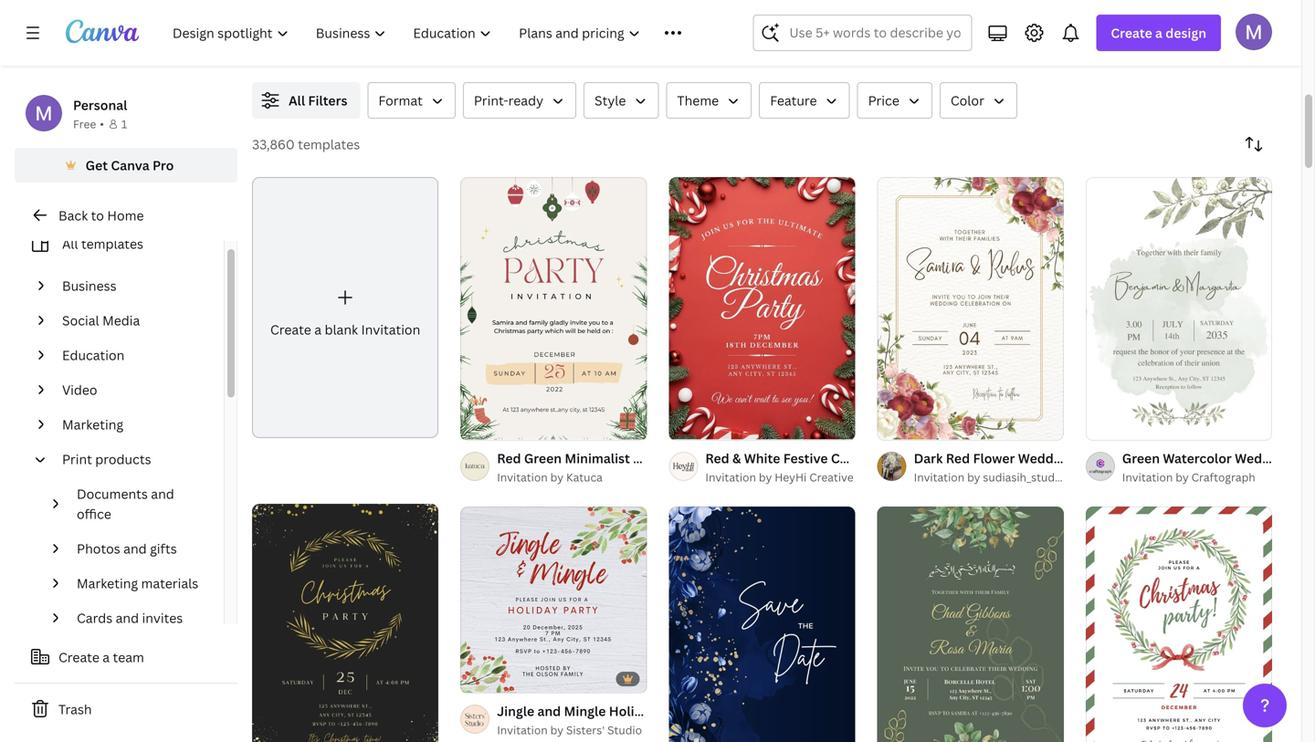 Task type: describe. For each thing, give the bounding box(es) containing it.
1
[[121, 116, 127, 132]]

and for jingle
[[537, 703, 561, 720]]

and for photos
[[123, 540, 147, 558]]

and for cards
[[116, 610, 139, 627]]

creative inside 'link'
[[346, 21, 390, 37]]

a for team
[[103, 649, 110, 666]]

create a team button
[[15, 639, 237, 676]]

jingle and mingle holiday party invitation link
[[497, 701, 757, 722]]

gold
[[941, 1, 971, 19]]

dark red flower wedding invitation image
[[877, 177, 1064, 440]]

invi
[[1292, 450, 1315, 467]]

free •
[[73, 116, 104, 132]]

bloomanna link
[[686, 20, 817, 38]]

print-ready
[[474, 92, 543, 109]]

studio inside jingle and mingle holiday party invitation invitation by sisters' studio
[[607, 723, 642, 738]]

watercolor wedding invitation portrait image
[[669, 507, 855, 742]]

goodware std
[[1063, 21, 1138, 37]]

jingle
[[497, 703, 534, 720]]

education link
[[55, 338, 213, 373]]

create a design
[[1111, 24, 1206, 42]]

back to home link
[[15, 197, 237, 234]]

blank
[[325, 321, 358, 338]]

&
[[732, 450, 741, 467]]

office
[[77, 505, 111, 523]]

studio inside 'link'
[[393, 21, 428, 37]]

cards and invites button
[[69, 601, 213, 636]]

red for red & white festive christmas party invitation
[[705, 450, 729, 467]]

social media link
[[55, 303, 213, 338]]

invitation by craftograph link
[[1122, 468, 1272, 487]]

wedding inside dark red flower wedding invitation invitation by sudiasih_studio
[[1018, 450, 1072, 467]]

std
[[1120, 21, 1138, 37]]

photos and gifts button
[[69, 532, 213, 566]]

•
[[100, 116, 104, 132]]

create a blank invitation element
[[252, 177, 439, 438]]

by inside green watercolor wedding invi invitation by craftograph
[[1176, 470, 1189, 485]]

social
[[62, 312, 99, 329]]

red green minimalist christmas party invitation image
[[460, 177, 647, 440]]

canva creative studio
[[311, 21, 428, 37]]

dark red flower wedding invitation link
[[914, 448, 1136, 468]]

print products link
[[55, 442, 213, 477]]

a for blank
[[314, 321, 321, 338]]

watercolor
[[1163, 450, 1232, 467]]

and for documents
[[151, 485, 174, 503]]

video link
[[55, 373, 213, 407]]

print-
[[474, 92, 508, 109]]

documents
[[77, 485, 148, 503]]

create a blank invitation
[[270, 321, 420, 338]]

dark red flower wedding invitation invitation by sudiasih_studio
[[914, 450, 1136, 485]]

dark
[[914, 450, 943, 467]]

theme button
[[666, 82, 752, 119]]

wedding inside beige and gold floral wedding invitation hindia kreativ
[[1012, 1, 1067, 19]]

all templates link
[[26, 226, 213, 261]]

hindia
[[875, 21, 909, 37]]

invitation by heyhi creative link
[[705, 468, 855, 487]]

green watercolor wedding invitation portrait image
[[1086, 177, 1272, 440]]

invitation inside green watercolor wedding invi invitation by craftograph
[[1122, 470, 1173, 485]]

trash
[[58, 701, 92, 718]]

christmas inside the red & white festive christmas party invitation invitation by heyhi creative
[[831, 450, 894, 467]]

get canva pro
[[86, 157, 174, 174]]

free
[[73, 116, 96, 132]]

cards and invites
[[77, 610, 183, 627]]

by inside red green minimalist christmas party invitation invitation by katuca
[[550, 470, 564, 485]]

gifts
[[150, 540, 177, 558]]

video
[[62, 381, 97, 399]]

marketing link
[[55, 407, 213, 442]]

marketing for marketing
[[62, 416, 123, 433]]

red and green floral festive holiday card christmas party invitation image
[[1086, 507, 1272, 742]]

party inside the red & white festive christmas party invitation invitation by heyhi creative
[[897, 450, 930, 467]]

black and gold luxury card christmas party invitation image
[[252, 504, 439, 742]]

craftograph
[[1191, 470, 1255, 485]]

price button
[[857, 82, 932, 119]]

create a team
[[58, 649, 144, 666]]

by inside jingle and mingle holiday party invitation invitation by sisters' studio
[[550, 723, 564, 738]]

by inside the red & white festive christmas party invitation invitation by heyhi creative
[[759, 470, 772, 485]]

print products
[[62, 451, 151, 468]]

katuca
[[566, 470, 603, 485]]

create a design button
[[1096, 15, 1221, 51]]

33,860 templates
[[252, 136, 360, 153]]

back to home
[[58, 207, 144, 224]]

create a blank invitation link
[[252, 177, 439, 438]]

photos and gifts
[[77, 540, 177, 558]]

documents and office button
[[69, 477, 213, 532]]

invitation by sudiasih_studio link
[[914, 468, 1065, 487]]

white
[[744, 450, 780, 467]]

design
[[1166, 24, 1206, 42]]

red green minimalist christmas party invitation invitation by katuca
[[497, 450, 796, 485]]

format button
[[368, 82, 456, 119]]

sudiasih_studio
[[983, 470, 1065, 485]]

canva inside 'link'
[[311, 21, 343, 37]]

materials
[[141, 575, 198, 592]]

beige and gold floral wedding invitation hindia kreativ
[[875, 1, 1130, 37]]

Search search field
[[789, 16, 960, 50]]

a for design
[[1155, 24, 1163, 42]]



Task type: locate. For each thing, give the bounding box(es) containing it.
media
[[102, 312, 140, 329]]

style button
[[584, 82, 659, 119]]

beige
[[875, 1, 910, 19]]

back
[[58, 207, 88, 224]]

personal
[[73, 96, 127, 114]]

0 horizontal spatial studio
[[393, 21, 428, 37]]

by down the watercolor
[[1176, 470, 1189, 485]]

filters
[[308, 92, 347, 109]]

mingle
[[564, 703, 606, 720]]

party for jingle and mingle holiday party invitation
[[660, 703, 693, 720]]

studio up format button
[[393, 21, 428, 37]]

and inside documents and office
[[151, 485, 174, 503]]

studio
[[393, 21, 428, 37], [607, 723, 642, 738]]

party inside jingle and mingle holiday party invitation invitation by sisters' studio
[[660, 703, 693, 720]]

2 horizontal spatial a
[[1155, 24, 1163, 42]]

templates down filters
[[298, 136, 360, 153]]

marketing inside button
[[77, 575, 138, 592]]

green inside green watercolor wedding invi invitation by craftograph
[[1122, 450, 1160, 467]]

creative
[[346, 21, 390, 37], [809, 470, 854, 485]]

wedding right floral
[[1012, 1, 1067, 19]]

by left sisters'
[[550, 723, 564, 738]]

all for all filters
[[289, 92, 305, 109]]

1 vertical spatial creative
[[809, 470, 854, 485]]

party inside red green minimalist christmas party invitation invitation by katuca
[[699, 450, 733, 467]]

all inside button
[[289, 92, 305, 109]]

1 horizontal spatial christmas
[[831, 450, 894, 467]]

style
[[595, 92, 626, 109]]

1 vertical spatial templates
[[81, 235, 143, 253]]

red
[[705, 450, 729, 467], [497, 450, 521, 467], [946, 450, 970, 467]]

party up invitation by sudiasih_studio link
[[897, 450, 930, 467]]

2 horizontal spatial red
[[946, 450, 970, 467]]

color
[[951, 92, 984, 109]]

2 red from the left
[[497, 450, 521, 467]]

red & white festive christmas party invitation link
[[705, 448, 994, 468]]

wedding inside green watercolor wedding invi invitation by craftograph
[[1235, 450, 1289, 467]]

1 horizontal spatial red
[[705, 450, 729, 467]]

marketing
[[62, 416, 123, 433], [77, 575, 138, 592]]

1 horizontal spatial party
[[699, 450, 733, 467]]

red & white festive christmas party invitation image
[[669, 177, 855, 440]]

wedding
[[1012, 1, 1067, 19], [1018, 450, 1072, 467], [1235, 450, 1289, 467]]

stevcreative link
[[498, 20, 628, 38]]

festive
[[783, 450, 828, 467]]

documents and office
[[77, 485, 174, 523]]

jingle and mingle holiday party invitation invitation by sisters' studio
[[497, 703, 757, 738]]

create
[[1111, 24, 1152, 42], [270, 321, 311, 338], [58, 649, 99, 666]]

print
[[62, 451, 92, 468]]

1 horizontal spatial templates
[[298, 136, 360, 153]]

a left team
[[103, 649, 110, 666]]

33,860
[[252, 136, 295, 153]]

print-ready button
[[463, 82, 576, 119]]

1 horizontal spatial all
[[289, 92, 305, 109]]

get
[[86, 157, 108, 174]]

0 horizontal spatial party
[[660, 703, 693, 720]]

0 horizontal spatial red
[[497, 450, 521, 467]]

green up invitation by katuca link
[[524, 450, 562, 467]]

christmas
[[831, 450, 894, 467], [633, 450, 696, 467]]

red inside the red & white festive christmas party invitation invitation by heyhi creative
[[705, 450, 729, 467]]

1 vertical spatial create
[[270, 321, 311, 338]]

2 green from the left
[[1122, 450, 1160, 467]]

home
[[107, 207, 144, 224]]

1 vertical spatial canva
[[111, 157, 149, 174]]

education
[[62, 347, 124, 364]]

1 green from the left
[[524, 450, 562, 467]]

trash link
[[15, 691, 237, 728]]

red inside dark red flower wedding invitation invitation by sudiasih_studio
[[946, 450, 970, 467]]

and left gifts
[[123, 540, 147, 558]]

red right the dark
[[946, 450, 970, 467]]

marketing materials button
[[69, 566, 213, 601]]

invitation
[[1070, 1, 1130, 19], [361, 321, 420, 338], [933, 450, 994, 467], [736, 450, 796, 467], [1076, 450, 1136, 467], [705, 470, 756, 485], [497, 470, 548, 485], [914, 470, 965, 485], [1122, 470, 1173, 485], [696, 703, 757, 720], [497, 723, 548, 738]]

templates for all templates
[[81, 235, 143, 253]]

red green minimalist christmas party invitation link
[[497, 448, 796, 468]]

creative down red & white festive christmas party invitation link
[[809, 470, 854, 485]]

all down back
[[62, 235, 78, 253]]

0 horizontal spatial green
[[524, 450, 562, 467]]

invites
[[142, 610, 183, 627]]

red left the '&'
[[705, 450, 729, 467]]

red & white festive christmas party invitation invitation by heyhi creative
[[705, 450, 994, 485]]

creative up format at the left of the page
[[346, 21, 390, 37]]

pro
[[152, 157, 174, 174]]

theme
[[677, 92, 719, 109]]

goodware
[[1063, 21, 1117, 37]]

a left design
[[1155, 24, 1163, 42]]

goodware std link
[[1063, 20, 1193, 38]]

canva inside button
[[111, 157, 149, 174]]

format
[[378, 92, 423, 109]]

feature
[[770, 92, 817, 109]]

None search field
[[753, 15, 972, 51]]

heyhi
[[775, 470, 807, 485]]

1 vertical spatial studio
[[607, 723, 642, 738]]

green inside red green minimalist christmas party invitation invitation by katuca
[[524, 450, 562, 467]]

jingle and mingle holiday party invitation image
[[460, 507, 647, 693]]

color button
[[940, 82, 1017, 119]]

1 horizontal spatial canva
[[311, 21, 343, 37]]

green left the watercolor
[[1122, 450, 1160, 467]]

beige and gold floral wedding invitation link
[[875, 0, 1130, 20]]

0 horizontal spatial canva
[[111, 157, 149, 174]]

0 vertical spatial studio
[[393, 21, 428, 37]]

holiday
[[609, 703, 657, 720]]

red for red green minimalist christmas party invitation
[[497, 450, 521, 467]]

and down print products link
[[151, 485, 174, 503]]

1 christmas from the left
[[831, 450, 894, 467]]

0 horizontal spatial create
[[58, 649, 99, 666]]

floral
[[974, 1, 1009, 19]]

1 horizontal spatial create
[[270, 321, 311, 338]]

maria williams image
[[1236, 13, 1272, 50]]

hindia kreativ link
[[875, 20, 1005, 38]]

flower
[[973, 450, 1015, 467]]

0 horizontal spatial christmas
[[633, 450, 696, 467]]

0 vertical spatial a
[[1155, 24, 1163, 42]]

2 vertical spatial a
[[103, 649, 110, 666]]

marketing materials
[[77, 575, 198, 592]]

red up invitation by katuca link
[[497, 450, 521, 467]]

marketing for marketing materials
[[77, 575, 138, 592]]

price
[[868, 92, 899, 109]]

invitation inside beige and gold floral wedding invitation hindia kreativ
[[1070, 1, 1130, 19]]

party left white
[[699, 450, 733, 467]]

0 horizontal spatial all
[[62, 235, 78, 253]]

photos
[[77, 540, 120, 558]]

all for all templates
[[62, 235, 78, 253]]

1 red from the left
[[705, 450, 729, 467]]

party right holiday at the bottom of page
[[660, 703, 693, 720]]

create for create a team
[[58, 649, 99, 666]]

christmas right minimalist
[[633, 450, 696, 467]]

1 vertical spatial all
[[62, 235, 78, 253]]

0 horizontal spatial templates
[[81, 235, 143, 253]]

business link
[[55, 268, 213, 303]]

creative inside the red & white festive christmas party invitation invitation by heyhi creative
[[809, 470, 854, 485]]

0 horizontal spatial creative
[[346, 21, 390, 37]]

ready
[[508, 92, 543, 109]]

and up invitation by sisters' studio link
[[537, 703, 561, 720]]

1 horizontal spatial green
[[1122, 450, 1160, 467]]

by inside dark red flower wedding invitation invitation by sudiasih_studio
[[967, 470, 980, 485]]

create inside button
[[58, 649, 99, 666]]

sisters'
[[566, 723, 605, 738]]

to
[[91, 207, 104, 224]]

all left filters
[[289, 92, 305, 109]]

wedding up sudiasih_studio
[[1018, 450, 1072, 467]]

create for create a blank invitation
[[270, 321, 311, 338]]

0 vertical spatial creative
[[346, 21, 390, 37]]

0 vertical spatial all
[[289, 92, 305, 109]]

templates for 33,860 templates
[[298, 136, 360, 153]]

0 horizontal spatial a
[[103, 649, 110, 666]]

2 vertical spatial create
[[58, 649, 99, 666]]

1 horizontal spatial a
[[314, 321, 321, 338]]

minimalist
[[565, 450, 630, 467]]

canva up filters
[[311, 21, 343, 37]]

bloomanna
[[686, 21, 746, 37]]

2 horizontal spatial create
[[1111, 24, 1152, 42]]

invitation by sisters' studio link
[[497, 722, 647, 740]]

templates down back to home
[[81, 235, 143, 253]]

all filters button
[[252, 82, 360, 119]]

and inside jingle and mingle holiday party invitation invitation by sisters' studio
[[537, 703, 561, 720]]

canva
[[311, 21, 343, 37], [111, 157, 149, 174]]

a left blank
[[314, 321, 321, 338]]

by down flower
[[967, 470, 980, 485]]

2 horizontal spatial party
[[897, 450, 930, 467]]

marketing down video
[[62, 416, 123, 433]]

all templates
[[62, 235, 143, 253]]

1 vertical spatial marketing
[[77, 575, 138, 592]]

create for create a design
[[1111, 24, 1152, 42]]

and right "cards"
[[116, 610, 139, 627]]

1 horizontal spatial studio
[[607, 723, 642, 738]]

team
[[113, 649, 144, 666]]

and
[[151, 485, 174, 503], [123, 540, 147, 558], [116, 610, 139, 627], [537, 703, 561, 720]]

all filters
[[289, 92, 347, 109]]

all
[[289, 92, 305, 109], [62, 235, 78, 253]]

2 christmas from the left
[[633, 450, 696, 467]]

kreativ
[[912, 21, 949, 37]]

top level navigation element
[[161, 15, 709, 51], [161, 15, 709, 51]]

studio down jingle and mingle holiday party invitation link
[[607, 723, 642, 738]]

green minimalist floral islamic wedding invitation image
[[877, 507, 1064, 742]]

a
[[1155, 24, 1163, 42], [314, 321, 321, 338], [103, 649, 110, 666]]

0 vertical spatial create
[[1111, 24, 1152, 42]]

1 vertical spatial a
[[314, 321, 321, 338]]

feature button
[[759, 82, 850, 119]]

social media
[[62, 312, 140, 329]]

wedding left the invi on the right bottom of page
[[1235, 450, 1289, 467]]

0 vertical spatial marketing
[[62, 416, 123, 433]]

0 vertical spatial templates
[[298, 136, 360, 153]]

create inside dropdown button
[[1111, 24, 1152, 42]]

a inside dropdown button
[[1155, 24, 1163, 42]]

canva creative studio link
[[311, 20, 440, 38]]

0 vertical spatial canva
[[311, 21, 343, 37]]

red inside red green minimalist christmas party invitation invitation by katuca
[[497, 450, 521, 467]]

canva left pro
[[111, 157, 149, 174]]

party for red green minimalist christmas party invitation
[[699, 450, 733, 467]]

and
[[913, 1, 938, 19]]

by left katuca
[[550, 470, 564, 485]]

Sort by button
[[1236, 126, 1272, 163]]

1 horizontal spatial creative
[[809, 470, 854, 485]]

marketing down photos
[[77, 575, 138, 592]]

green watercolor wedding invi invitation by craftograph
[[1122, 450, 1315, 485]]

christmas right festive
[[831, 450, 894, 467]]

products
[[95, 451, 151, 468]]

christmas inside red green minimalist christmas party invitation invitation by katuca
[[633, 450, 696, 467]]

stevcreative
[[498, 21, 565, 37]]

3 red from the left
[[946, 450, 970, 467]]

a inside button
[[103, 649, 110, 666]]

by down white
[[759, 470, 772, 485]]



Task type: vqa. For each thing, say whether or not it's contained in the screenshot.
Hello
no



